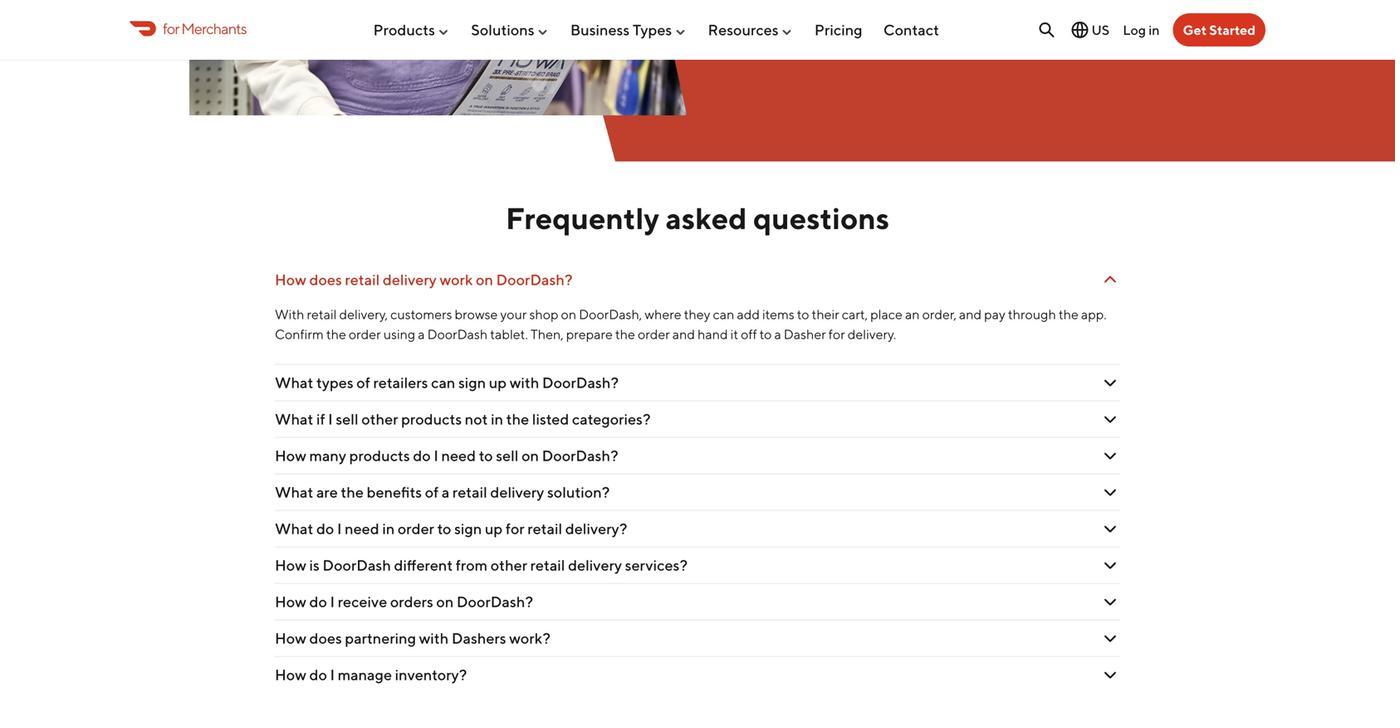 Task type: locate. For each thing, give the bounding box(es) containing it.
0 vertical spatial products
[[401, 411, 462, 428]]

what do i need in order to sign up for retail delivery?
[[275, 520, 628, 538]]

products
[[373, 21, 435, 39]]

1 what from the top
[[275, 374, 314, 392]]

delivery.
[[848, 327, 897, 342]]

on right work
[[476, 271, 493, 289]]

5 chevron down image from the top
[[1101, 483, 1121, 503]]

3 chevron down image from the top
[[1101, 410, 1121, 430]]

do down the are
[[316, 520, 334, 538]]

i for receive
[[330, 593, 335, 611]]

other
[[362, 411, 398, 428], [491, 557, 528, 575]]

2 horizontal spatial for
[[829, 327, 846, 342]]

1 horizontal spatial in
[[491, 411, 504, 428]]

of right types
[[357, 374, 370, 392]]

0 horizontal spatial in
[[382, 520, 395, 538]]

3 how from the top
[[275, 557, 306, 575]]

1 vertical spatial up
[[485, 520, 503, 538]]

doordash
[[428, 327, 488, 342], [323, 557, 391, 575]]

for inside with retail delivery, customers browse your shop on doordash, where they can add items to their cart, place an order, and pay through the app. confirm the order using a doordash tablet. then, prepare the order and hand it off to a dasher for delivery.
[[829, 327, 846, 342]]

i right if in the bottom of the page
[[328, 411, 333, 428]]

other right from
[[491, 557, 528, 575]]

started
[[1210, 22, 1256, 38]]

how for how many products do i need to sell on doordash?
[[275, 447, 306, 465]]

for left merchants
[[163, 19, 179, 37]]

chevron down image for on
[[1101, 446, 1121, 466]]

how for how does partnering with dashers work?
[[275, 630, 306, 648]]

and down they
[[673, 327, 695, 342]]

with up inventory?
[[419, 630, 449, 648]]

1 horizontal spatial need
[[442, 447, 476, 465]]

1 vertical spatial products
[[349, 447, 410, 465]]

orders
[[390, 593, 434, 611]]

what left types
[[275, 374, 314, 392]]

how
[[275, 271, 306, 289], [275, 447, 306, 465], [275, 557, 306, 575], [275, 593, 306, 611], [275, 630, 306, 648], [275, 667, 306, 684]]

services?
[[625, 557, 688, 575]]

receive
[[338, 593, 387, 611]]

1 how from the top
[[275, 271, 306, 289]]

1 vertical spatial with
[[419, 630, 449, 648]]

0 horizontal spatial can
[[431, 374, 456, 392]]

a down 'items'
[[775, 327, 782, 342]]

get started
[[1183, 22, 1256, 38]]

types
[[316, 374, 354, 392]]

2 vertical spatial chevron down image
[[1101, 629, 1121, 649]]

i
[[328, 411, 333, 428], [434, 447, 439, 465], [337, 520, 342, 538], [330, 593, 335, 611], [330, 667, 335, 684]]

what for what do i need in order to sign up for retail delivery?
[[275, 520, 314, 538]]

order,
[[923, 307, 957, 323]]

do left manage
[[309, 667, 327, 684]]

a down the customers
[[418, 327, 425, 342]]

chevron down image
[[1101, 519, 1121, 539], [1101, 593, 1121, 613], [1101, 629, 1121, 649]]

need down what if i sell other products not in the listed categories?
[[442, 447, 476, 465]]

do down is at the bottom
[[309, 593, 327, 611]]

2 horizontal spatial order
[[638, 327, 670, 342]]

log in link
[[1123, 22, 1160, 38]]

with retail delivery, customers browse your shop on doordash, where they can add items to their cart, place an order, and pay through the app. confirm the order using a doordash tablet. then, prepare the order and hand it off to a dasher for delivery.
[[275, 307, 1107, 342]]

0 vertical spatial in
[[1149, 22, 1160, 38]]

in
[[1149, 22, 1160, 38], [491, 411, 504, 428], [382, 520, 395, 538]]

products
[[401, 411, 462, 428], [349, 447, 410, 465]]

to
[[797, 307, 810, 323], [760, 327, 772, 342], [479, 447, 493, 465], [437, 520, 452, 538]]

0 vertical spatial doordash
[[428, 327, 488, 342]]

a down 'how many products do i need to sell on doordash?'
[[442, 484, 450, 502]]

1 horizontal spatial of
[[425, 484, 439, 502]]

business types
[[571, 21, 672, 39]]

3 what from the top
[[275, 484, 314, 502]]

what left the are
[[275, 484, 314, 502]]

other down retailers
[[362, 411, 398, 428]]

retail
[[345, 271, 380, 289], [307, 307, 337, 323], [453, 484, 488, 502], [528, 520, 563, 538], [531, 557, 565, 575]]

2 vertical spatial in
[[382, 520, 395, 538]]

on right the shop at the top left of the page
[[561, 307, 577, 323]]

retail up delivery,
[[345, 271, 380, 289]]

delivery down delivery? on the left bottom
[[568, 557, 622, 575]]

1 horizontal spatial delivery
[[490, 484, 544, 502]]

0 horizontal spatial need
[[345, 520, 379, 538]]

0 vertical spatial other
[[362, 411, 398, 428]]

for merchants link
[[130, 17, 247, 40]]

i left manage
[[330, 667, 335, 684]]

0 horizontal spatial other
[[362, 411, 398, 428]]

1 chevron down image from the top
[[1101, 519, 1121, 539]]

4 what from the top
[[275, 520, 314, 538]]

2 what from the top
[[275, 411, 314, 428]]

1 vertical spatial in
[[491, 411, 504, 428]]

1 vertical spatial can
[[431, 374, 456, 392]]

1 does from the top
[[309, 271, 342, 289]]

6 how from the top
[[275, 667, 306, 684]]

chevron down image
[[1101, 270, 1121, 290], [1101, 373, 1121, 393], [1101, 410, 1121, 430], [1101, 446, 1121, 466], [1101, 483, 1121, 503], [1101, 556, 1121, 576], [1101, 666, 1121, 686]]

what
[[275, 374, 314, 392], [275, 411, 314, 428], [275, 484, 314, 502], [275, 520, 314, 538]]

1 horizontal spatial sell
[[496, 447, 519, 465]]

in right not
[[491, 411, 504, 428]]

0 vertical spatial with
[[510, 374, 539, 392]]

solutions
[[471, 21, 535, 39]]

the left "listed"
[[506, 411, 529, 428]]

0 horizontal spatial delivery
[[383, 271, 437, 289]]

2 chevron down image from the top
[[1101, 593, 1121, 613]]

1 vertical spatial delivery
[[490, 484, 544, 502]]

sign up not
[[459, 374, 486, 392]]

i down the are
[[337, 520, 342, 538]]

frequently asked questions
[[506, 201, 890, 236]]

0 vertical spatial delivery
[[383, 271, 437, 289]]

what up is at the bottom
[[275, 520, 314, 538]]

and left pay
[[960, 307, 982, 323]]

what if i sell other products not in the listed categories?
[[275, 411, 651, 428]]

with up "listed"
[[510, 374, 539, 392]]

1 horizontal spatial for
[[506, 520, 525, 538]]

order up different
[[398, 520, 434, 538]]

does down receive
[[309, 630, 342, 648]]

up up how is doordash different from other retail delivery services?
[[485, 520, 503, 538]]

app.
[[1082, 307, 1107, 323]]

1 horizontal spatial other
[[491, 557, 528, 575]]

get
[[1183, 22, 1207, 38]]

0 horizontal spatial and
[[673, 327, 695, 342]]

2 horizontal spatial in
[[1149, 22, 1160, 38]]

products up benefits
[[349, 447, 410, 465]]

6 chevron down image from the top
[[1101, 556, 1121, 576]]

2 how from the top
[[275, 447, 306, 465]]

inventory?
[[395, 667, 467, 684]]

need down benefits
[[345, 520, 379, 538]]

and
[[960, 307, 982, 323], [673, 327, 695, 342]]

solutions link
[[471, 14, 550, 45]]

do for need
[[316, 520, 334, 538]]

up
[[489, 374, 507, 392], [485, 520, 503, 538]]

0 vertical spatial for
[[163, 19, 179, 37]]

resources
[[708, 21, 779, 39]]

5 how from the top
[[275, 630, 306, 648]]

delivery?
[[566, 520, 628, 538]]

for up how is doordash different from other retail delivery services?
[[506, 520, 525, 538]]

doordash down "browse"
[[428, 327, 488, 342]]

a
[[418, 327, 425, 342], [775, 327, 782, 342], [442, 484, 450, 502]]

delivery for from
[[568, 557, 622, 575]]

4 how from the top
[[275, 593, 306, 611]]

do
[[413, 447, 431, 465], [316, 520, 334, 538], [309, 593, 327, 611], [309, 667, 327, 684]]

up down 'tablet.'
[[489, 374, 507, 392]]

can up what if i sell other products not in the listed categories?
[[431, 374, 456, 392]]

sell right if in the bottom of the page
[[336, 411, 359, 428]]

in right log
[[1149, 22, 1160, 38]]

in down benefits
[[382, 520, 395, 538]]

chevron down image for to
[[1101, 519, 1121, 539]]

does up delivery,
[[309, 271, 342, 289]]

2 horizontal spatial delivery
[[568, 557, 622, 575]]

0 vertical spatial can
[[713, 307, 735, 323]]

can
[[713, 307, 735, 323], [431, 374, 456, 392]]

types
[[633, 21, 672, 39]]

retail inside with retail delivery, customers browse your shop on doordash, where they can add items to their cart, place an order, and pay through the app. confirm the order using a doordash tablet. then, prepare the order and hand it off to a dasher for delivery.
[[307, 307, 337, 323]]

doordash?
[[496, 271, 573, 289], [542, 374, 619, 392], [542, 447, 619, 465], [457, 593, 533, 611]]

order
[[349, 327, 381, 342], [638, 327, 670, 342], [398, 520, 434, 538]]

what for what types of retailers can sign up with doordash?
[[275, 374, 314, 392]]

0 horizontal spatial of
[[357, 374, 370, 392]]

delivery left solution? at the bottom
[[490, 484, 544, 502]]

business
[[571, 21, 630, 39]]

1 vertical spatial other
[[491, 557, 528, 575]]

what for what if i sell other products not in the listed categories?
[[275, 411, 314, 428]]

0 horizontal spatial doordash
[[323, 557, 391, 575]]

2 chevron down image from the top
[[1101, 373, 1121, 393]]

using
[[384, 327, 416, 342]]

to down "what are the benefits of a retail delivery solution?"
[[437, 520, 452, 538]]

0 vertical spatial and
[[960, 307, 982, 323]]

the
[[1059, 307, 1079, 323], [326, 327, 346, 342], [616, 327, 636, 342], [506, 411, 529, 428], [341, 484, 364, 502]]

globe line image
[[1070, 20, 1090, 40]]

your
[[501, 307, 527, 323]]

pay
[[985, 307, 1006, 323]]

doordash? up solution? at the bottom
[[542, 447, 619, 465]]

how do i manage inventory?
[[275, 667, 467, 684]]

the right the are
[[341, 484, 364, 502]]

what left if in the bottom of the page
[[275, 411, 314, 428]]

1 horizontal spatial with
[[510, 374, 539, 392]]

order down delivery,
[[349, 327, 381, 342]]

doordash up receive
[[323, 557, 391, 575]]

i up "what are the benefits of a retail delivery solution?"
[[434, 447, 439, 465]]

for
[[163, 19, 179, 37], [829, 327, 846, 342], [506, 520, 525, 538]]

i left receive
[[330, 593, 335, 611]]

of right benefits
[[425, 484, 439, 502]]

sign up from
[[455, 520, 482, 538]]

1 vertical spatial chevron down image
[[1101, 593, 1121, 613]]

2 vertical spatial delivery
[[568, 557, 622, 575]]

does
[[309, 271, 342, 289], [309, 630, 342, 648]]

i for manage
[[330, 667, 335, 684]]

chevron down image for the
[[1101, 410, 1121, 430]]

2 horizontal spatial a
[[775, 327, 782, 342]]

0 horizontal spatial sell
[[336, 411, 359, 428]]

an
[[906, 307, 920, 323]]

0 vertical spatial chevron down image
[[1101, 519, 1121, 539]]

on right 'orders' at the left bottom of the page
[[437, 593, 454, 611]]

contact
[[884, 21, 940, 39]]

sell down what if i sell other products not in the listed categories?
[[496, 447, 519, 465]]

delivery up the customers
[[383, 271, 437, 289]]

how for how do i receive orders on doordash?
[[275, 593, 306, 611]]

of
[[357, 374, 370, 392], [425, 484, 439, 502]]

questions
[[754, 201, 890, 236]]

4 chevron down image from the top
[[1101, 446, 1121, 466]]

2 vertical spatial for
[[506, 520, 525, 538]]

place
[[871, 307, 903, 323]]

1 vertical spatial for
[[829, 327, 846, 342]]

their
[[812, 307, 840, 323]]

1 vertical spatial does
[[309, 630, 342, 648]]

need
[[442, 447, 476, 465], [345, 520, 379, 538]]

0 vertical spatial does
[[309, 271, 342, 289]]

chevron down image for doordash?
[[1101, 373, 1121, 393]]

0 vertical spatial sign
[[459, 374, 486, 392]]

how for how is doordash different from other retail delivery services?
[[275, 557, 306, 575]]

dasher
[[784, 327, 826, 342]]

they
[[684, 307, 711, 323]]

products up 'how many products do i need to sell on doordash?'
[[401, 411, 462, 428]]

1 horizontal spatial can
[[713, 307, 735, 323]]

order down where
[[638, 327, 670, 342]]

is
[[309, 557, 320, 575]]

2 does from the top
[[309, 630, 342, 648]]

can up it
[[713, 307, 735, 323]]

retail up confirm
[[307, 307, 337, 323]]

benefits
[[367, 484, 422, 502]]

chevron down image for services?
[[1101, 556, 1121, 576]]

for down their
[[829, 327, 846, 342]]

delivery
[[383, 271, 437, 289], [490, 484, 544, 502], [568, 557, 622, 575]]

3 chevron down image from the top
[[1101, 629, 1121, 649]]

1 horizontal spatial doordash
[[428, 327, 488, 342]]



Task type: describe. For each thing, give the bounding box(es) containing it.
dashers
[[452, 630, 506, 648]]

chevron down image for doordash?
[[1101, 593, 1121, 613]]

tablet.
[[490, 327, 528, 342]]

1 vertical spatial sign
[[455, 520, 482, 538]]

retail up the work?
[[531, 557, 565, 575]]

0 horizontal spatial with
[[419, 630, 449, 648]]

many
[[309, 447, 346, 465]]

contact link
[[884, 14, 940, 45]]

add
[[737, 307, 760, 323]]

different
[[394, 557, 453, 575]]

0 vertical spatial need
[[442, 447, 476, 465]]

log
[[1123, 22, 1147, 38]]

how for how do i manage inventory?
[[275, 667, 306, 684]]

hand
[[698, 327, 728, 342]]

prepare
[[566, 327, 613, 342]]

what are the benefits of a retail delivery solution?
[[275, 484, 610, 502]]

1 vertical spatial doordash
[[323, 557, 391, 575]]

1 vertical spatial need
[[345, 520, 379, 538]]

what for what are the benefits of a retail delivery solution?
[[275, 484, 314, 502]]

are
[[316, 484, 338, 502]]

doordash? down how is doordash different from other retail delivery services?
[[457, 593, 533, 611]]

to up dasher
[[797, 307, 810, 323]]

1 vertical spatial and
[[673, 327, 695, 342]]

solution?
[[547, 484, 610, 502]]

7 chevron down image from the top
[[1101, 666, 1121, 686]]

log in
[[1123, 22, 1160, 38]]

work
[[440, 271, 473, 289]]

the left app.
[[1059, 307, 1079, 323]]

can inside with retail delivery, customers browse your shop on doordash, where they can add items to their cart, place an order, and pay through the app. confirm the order using a doordash tablet. then, prepare the order and hand it off to a dasher for delivery.
[[713, 307, 735, 323]]

the down doordash,
[[616, 327, 636, 342]]

frequently
[[506, 201, 660, 236]]

1 horizontal spatial and
[[960, 307, 982, 323]]

0 horizontal spatial a
[[418, 327, 425, 342]]

i for sell
[[328, 411, 333, 428]]

chevron down image for solution?
[[1101, 483, 1121, 503]]

if
[[316, 411, 325, 428]]

for merchants
[[163, 19, 247, 37]]

0 vertical spatial up
[[489, 374, 507, 392]]

do up "what are the benefits of a retail delivery solution?"
[[413, 447, 431, 465]]

shop
[[530, 307, 559, 323]]

off
[[741, 327, 757, 342]]

delivery,
[[339, 307, 388, 323]]

asked
[[666, 201, 747, 236]]

how does retail delivery work on doordash?
[[275, 271, 573, 289]]

1 horizontal spatial order
[[398, 520, 434, 538]]

0 horizontal spatial order
[[349, 327, 381, 342]]

business types link
[[571, 14, 687, 45]]

mx blog - kesha beauty supply - lakesha in shop image
[[189, 0, 688, 115]]

doordash? up "listed"
[[542, 374, 619, 392]]

where
[[645, 307, 682, 323]]

doordash? up the shop at the top left of the page
[[496, 271, 573, 289]]

confirm
[[275, 327, 324, 342]]

1 vertical spatial sell
[[496, 447, 519, 465]]

on down "listed"
[[522, 447, 539, 465]]

i for need
[[337, 520, 342, 538]]

to right off
[[760, 327, 772, 342]]

how is doordash different from other retail delivery services?
[[275, 557, 688, 575]]

get started button
[[1174, 13, 1266, 47]]

the down delivery,
[[326, 327, 346, 342]]

does for partnering
[[309, 630, 342, 648]]

retail down solution? at the bottom
[[528, 520, 563, 538]]

resources link
[[708, 14, 794, 45]]

1 vertical spatial of
[[425, 484, 439, 502]]

browse
[[455, 307, 498, 323]]

partnering
[[345, 630, 416, 648]]

what types of retailers can sign up with doordash?
[[275, 374, 619, 392]]

customers
[[391, 307, 452, 323]]

us
[[1092, 22, 1110, 38]]

items
[[763, 307, 795, 323]]

how for how does retail delivery work on doordash?
[[275, 271, 306, 289]]

retail up the what do i need in order to sign up for retail delivery?
[[453, 484, 488, 502]]

0 vertical spatial of
[[357, 374, 370, 392]]

not
[[465, 411, 488, 428]]

0 horizontal spatial for
[[163, 19, 179, 37]]

delivery for of
[[490, 484, 544, 502]]

merchants
[[181, 19, 247, 37]]

doordash,
[[579, 307, 642, 323]]

then,
[[531, 327, 564, 342]]

do for receive
[[309, 593, 327, 611]]

with
[[275, 307, 304, 323]]

cart,
[[842, 307, 868, 323]]

does for retail
[[309, 271, 342, 289]]

how many products do i need to sell on doordash?
[[275, 447, 619, 465]]

pricing link
[[815, 14, 863, 45]]

manage
[[338, 667, 392, 684]]

pricing
[[815, 21, 863, 39]]

on inside with retail delivery, customers browse your shop on doordash, where they can add items to their cart, place an order, and pay through the app. confirm the order using a doordash tablet. then, prepare the order and hand it off to a dasher for delivery.
[[561, 307, 577, 323]]

retailers
[[373, 374, 428, 392]]

categories?
[[572, 411, 651, 428]]

do for manage
[[309, 667, 327, 684]]

from
[[456, 557, 488, 575]]

listed
[[532, 411, 569, 428]]

products link
[[373, 14, 450, 45]]

it
[[731, 327, 739, 342]]

doordash inside with retail delivery, customers browse your shop on doordash, where they can add items to their cart, place an order, and pay through the app. confirm the order using a doordash tablet. then, prepare the order and hand it off to a dasher for delivery.
[[428, 327, 488, 342]]

1 horizontal spatial a
[[442, 484, 450, 502]]

1 chevron down image from the top
[[1101, 270, 1121, 290]]

how do i receive orders on doordash?
[[275, 593, 533, 611]]

work?
[[509, 630, 551, 648]]

how does partnering with dashers work?
[[275, 630, 551, 648]]

through
[[1009, 307, 1057, 323]]

to down not
[[479, 447, 493, 465]]

0 vertical spatial sell
[[336, 411, 359, 428]]



Task type: vqa. For each thing, say whether or not it's contained in the screenshot.
from's delivery
yes



